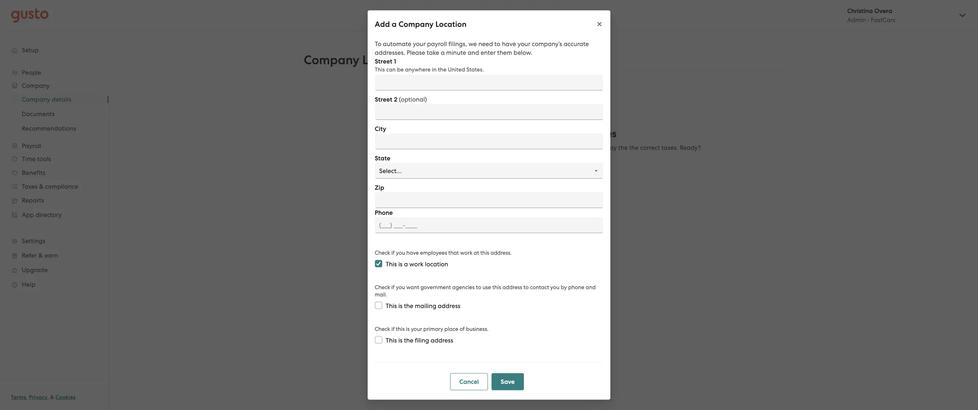 Task type: locate. For each thing, give the bounding box(es) containing it.
company inside dialog
[[399, 19, 434, 29]]

1 horizontal spatial location
[[545, 162, 571, 169]]

payroll
[[428, 40, 448, 47]]

this is the mailing address
[[386, 303, 461, 310]]

This is the filing address checkbox
[[375, 337, 383, 344]]

that
[[449, 250, 459, 257]]

This is a work location checkbox
[[375, 261, 383, 268]]

is
[[467, 144, 471, 151], [399, 261, 403, 268], [399, 303, 403, 310], [407, 326, 410, 333], [399, 337, 403, 345]]

you for a
[[396, 250, 406, 257]]

1 horizontal spatial to
[[495, 40, 501, 47]]

2 horizontal spatial company
[[518, 127, 565, 140]]

check up mail.
[[375, 285, 391, 291]]

if inside check if you want government agencies to use this address to contact you by phone and mail.
[[392, 285, 395, 291]]

location inside dialog
[[436, 19, 467, 29]]

address.
[[491, 250, 512, 257]]

take
[[427, 49, 440, 56]]

if up the this is the filing address
[[392, 326, 395, 333]]

2 vertical spatial company
[[518, 127, 565, 140]]

is left located
[[467, 144, 471, 151]]

this
[[375, 66, 385, 73], [386, 261, 397, 268], [386, 303, 397, 310], [386, 337, 397, 345]]

1 vertical spatial add
[[471, 127, 491, 140]]

add a location
[[526, 162, 571, 169]]

street 2 (optional)
[[375, 96, 427, 103]]

0 vertical spatial address
[[503, 285, 523, 291]]

can down 1
[[387, 66, 396, 73]]

phone
[[375, 209, 393, 217]]

city
[[375, 125, 387, 133]]

can left properly
[[514, 144, 524, 151]]

0 horizontal spatial location
[[436, 19, 467, 29]]

2 horizontal spatial to
[[524, 285, 529, 291]]

address for this is the mailing address
[[438, 303, 461, 310]]

1 horizontal spatial work
[[461, 250, 473, 257]]

you up this is a work location
[[396, 250, 406, 257]]

1 vertical spatial company
[[304, 53, 360, 68]]

have inside to automate your payroll filings, we need to have your company's accurate addresses. please take a minute and enter them below.
[[503, 40, 517, 47]]

can inside tell us where your company is located so we can properly file your forms and pay the the correct taxes. ready? let's start.
[[514, 144, 524, 151]]

and inside to automate your payroll filings, we need to have your company's accurate addresses. please take a minute and enter them below.
[[468, 49, 480, 56]]

0 vertical spatial we
[[469, 40, 477, 47]]

this inside "street 1 this can be anywhere in the united states."
[[375, 66, 385, 73]]

terms link
[[11, 395, 26, 401]]

to
[[495, 40, 501, 47], [477, 285, 482, 291], [524, 285, 529, 291]]

0 vertical spatial location
[[436, 19, 467, 29]]

1 horizontal spatial company
[[399, 19, 434, 29]]

street
[[375, 58, 393, 65], [375, 96, 393, 103]]

street left 2
[[375, 96, 393, 103]]

this is the filing address
[[386, 337, 454, 345]]

if up this is a work location
[[392, 250, 395, 257]]

this is a work location
[[386, 261, 449, 268]]

&
[[50, 395, 54, 401]]

address
[[503, 285, 523, 291], [438, 303, 461, 310], [431, 337, 454, 345]]

,
[[26, 395, 28, 401], [47, 395, 49, 401]]

0 vertical spatial this
[[481, 250, 490, 257]]

privacy link
[[29, 395, 47, 401]]

1 street from the top
[[375, 58, 393, 65]]

and right phone at right bottom
[[586, 285, 596, 291]]

1 vertical spatial this
[[493, 285, 502, 291]]

so
[[496, 144, 502, 151]]

0 vertical spatial street
[[375, 58, 393, 65]]

1 check from the top
[[375, 250, 391, 257]]

0 horizontal spatial this
[[396, 326, 405, 333]]

This is the mailing address checkbox
[[375, 302, 383, 310]]

can
[[387, 66, 396, 73], [514, 144, 524, 151]]

and inside check if you want government agencies to use this address to contact you by phone and mail.
[[586, 285, 596, 291]]

0 horizontal spatial we
[[469, 40, 477, 47]]

0 horizontal spatial work
[[410, 261, 424, 268]]

add up to
[[375, 19, 390, 29]]

0 horizontal spatial company
[[304, 53, 360, 68]]

add inside add company location dialog
[[375, 19, 390, 29]]

street 1 this can be anywhere in the united states.
[[375, 58, 484, 73]]

primary
[[424, 326, 444, 333]]

check
[[375, 250, 391, 257], [375, 285, 391, 291], [375, 326, 391, 333]]

0 vertical spatial and
[[468, 49, 480, 56]]

place
[[445, 326, 459, 333]]

work
[[461, 250, 473, 257], [410, 261, 424, 268]]

is left filing
[[399, 337, 403, 345]]

street for 1
[[375, 58, 393, 65]]

a up automate
[[392, 19, 397, 29]]

1 vertical spatial address
[[438, 303, 461, 310]]

2 vertical spatial and
[[586, 285, 596, 291]]

location up the filings,
[[436, 19, 467, 29]]

your right file at the right of page
[[562, 144, 574, 151]]

address down 'primary'
[[431, 337, 454, 345]]

1 horizontal spatial add
[[471, 127, 491, 140]]

home image
[[11, 8, 49, 23]]

is right this is a work location option
[[399, 261, 403, 268]]

your
[[413, 40, 426, 47], [518, 40, 531, 47], [424, 144, 437, 151], [562, 144, 574, 151], [411, 326, 423, 333]]

we inside tell us where your company is located so we can properly file your forms and pay the the correct taxes. ready? let's start.
[[504, 144, 512, 151]]

0 vertical spatial check
[[375, 250, 391, 257]]

location inside button
[[545, 162, 571, 169]]

check up this is a work location option
[[375, 250, 391, 257]]

1 vertical spatial have
[[407, 250, 419, 257]]

have up them
[[503, 40, 517, 47]]

work left at
[[461, 250, 473, 257]]

0 vertical spatial add
[[375, 19, 390, 29]]

2 vertical spatial address
[[431, 337, 454, 345]]

can inside "street 1 this can be anywhere in the united states."
[[387, 66, 396, 73]]

we
[[469, 40, 477, 47], [504, 144, 512, 151]]

1 vertical spatial check
[[375, 285, 391, 291]]

City field
[[375, 134, 604, 150]]

we right so
[[504, 144, 512, 151]]

2 if from the top
[[392, 285, 395, 291]]

have up this is a work location
[[407, 250, 419, 257]]

add up located
[[471, 127, 491, 140]]

1 vertical spatial can
[[514, 144, 524, 151]]

0 horizontal spatial add
[[375, 19, 390, 29]]

if left want
[[392, 285, 395, 291]]

address down government
[[438, 303, 461, 310]]

this right this is a work location option
[[386, 261, 397, 268]]

check if you have employees that work at this address.
[[375, 250, 512, 257]]

if for this is a work location
[[392, 250, 395, 257]]

1 if from the top
[[392, 250, 395, 257]]

location
[[425, 261, 449, 268]]

0 vertical spatial have
[[503, 40, 517, 47]]

add for add a location
[[526, 162, 538, 169]]

this right use
[[493, 285, 502, 291]]

, left &
[[47, 395, 49, 401]]

forms
[[576, 144, 592, 151]]

to inside to automate your payroll filings, we need to have your company's accurate addresses. please take a minute and enter them below.
[[495, 40, 501, 47]]

and left enter
[[468, 49, 480, 56]]

filings,
[[449, 40, 468, 47]]

cancel
[[460, 379, 479, 386]]

you
[[396, 250, 406, 257], [396, 285, 406, 291], [551, 285, 560, 291]]

the
[[439, 66, 447, 73], [619, 144, 628, 151], [630, 144, 639, 151], [405, 303, 414, 310], [405, 337, 414, 345]]

3 if from the top
[[392, 326, 395, 333]]

0 vertical spatial if
[[392, 250, 395, 257]]

located
[[472, 144, 494, 151]]

you left by
[[551, 285, 560, 291]]

please
[[407, 49, 426, 56]]

to up them
[[495, 40, 501, 47]]

2 vertical spatial this
[[396, 326, 405, 333]]

have
[[503, 40, 517, 47], [407, 250, 419, 257]]

1 horizontal spatial we
[[504, 144, 512, 151]]

2 vertical spatial check
[[375, 326, 391, 333]]

1 vertical spatial if
[[392, 285, 395, 291]]

0 horizontal spatial have
[[407, 250, 419, 257]]

the inside "street 1 this can be anywhere in the united states."
[[439, 66, 447, 73]]

1 horizontal spatial have
[[503, 40, 517, 47]]

this inside check if you want government agencies to use this address to contact you by phone and mail.
[[493, 285, 502, 291]]

we left need
[[469, 40, 477, 47]]

add inside add a location button
[[526, 162, 538, 169]]

you left want
[[396, 285, 406, 291]]

is right this is the mailing address checkbox
[[399, 303, 403, 310]]

company's
[[532, 40, 563, 47]]

if
[[392, 250, 395, 257], [392, 285, 395, 291], [392, 326, 395, 333]]

a down let's
[[540, 162, 544, 169]]

and
[[468, 49, 480, 56], [593, 144, 605, 151], [586, 285, 596, 291]]

1 vertical spatial and
[[593, 144, 605, 151]]

to left contact
[[524, 285, 529, 291]]

add
[[375, 19, 390, 29], [471, 127, 491, 140], [526, 162, 538, 169]]

minute
[[447, 49, 467, 56]]

tell
[[386, 144, 396, 151]]

want
[[407, 285, 420, 291]]

your up below.
[[518, 40, 531, 47]]

1 horizontal spatial can
[[514, 144, 524, 151]]

a
[[392, 19, 397, 29], [441, 49, 445, 56], [540, 162, 544, 169], [405, 261, 408, 268]]

states.
[[467, 66, 484, 73]]

state
[[375, 155, 391, 162]]

the left correct
[[630, 144, 639, 151]]

this for this is the filing address
[[386, 337, 397, 345]]

2 vertical spatial if
[[392, 326, 395, 333]]

add company location dialog
[[368, 10, 611, 401]]

2 horizontal spatial add
[[526, 162, 538, 169]]

accurate
[[564, 40, 590, 47]]

check up this is the filing address checkbox
[[375, 326, 391, 333]]

be
[[398, 66, 404, 73]]

0 horizontal spatial to
[[477, 285, 482, 291]]

0 vertical spatial company
[[399, 19, 434, 29]]

add down let's
[[526, 162, 538, 169]]

address right use
[[503, 285, 523, 291]]

mailing
[[415, 303, 437, 310]]

a right "take"
[[441, 49, 445, 56]]

is for this is the filing address
[[399, 337, 403, 345]]

to left use
[[477, 285, 482, 291]]

2
[[394, 96, 398, 103]]

this
[[481, 250, 490, 257], [493, 285, 502, 291], [396, 326, 405, 333]]

3 check from the top
[[375, 326, 391, 333]]

work left location
[[410, 261, 424, 268]]

0 horizontal spatial ,
[[26, 395, 28, 401]]

this down the addresses.
[[375, 66, 385, 73]]

this right this is the mailing address checkbox
[[386, 303, 397, 310]]

street down the addresses.
[[375, 58, 393, 65]]

if for this is the mailing address
[[392, 285, 395, 291]]

is inside tell us where your company is located so we can properly file your forms and pay the the correct taxes. ready? let's start.
[[467, 144, 471, 151]]

and left pay
[[593, 144, 605, 151]]

1 vertical spatial we
[[504, 144, 512, 151]]

this up the this is the filing address
[[396, 326, 405, 333]]

1 horizontal spatial this
[[481, 250, 490, 257]]

0 vertical spatial can
[[387, 66, 396, 73]]

check inside check if you want government agencies to use this address to contact you by phone and mail.
[[375, 285, 391, 291]]

1 vertical spatial work
[[410, 261, 424, 268]]

this for this is a work location
[[386, 261, 397, 268]]

street inside "street 1 this can be anywhere in the united states."
[[375, 58, 393, 65]]

location down start. on the right top of page
[[545, 162, 571, 169]]

save button
[[492, 374, 524, 391]]

1 vertical spatial location
[[545, 162, 571, 169]]

2 check from the top
[[375, 285, 391, 291]]

address for this is the filing address
[[431, 337, 454, 345]]

0 horizontal spatial can
[[387, 66, 396, 73]]

2 street from the top
[[375, 96, 393, 103]]

company
[[399, 19, 434, 29], [304, 53, 360, 68], [518, 127, 565, 140]]

the right in
[[439, 66, 447, 73]]

(optional)
[[399, 96, 427, 103]]

1 horizontal spatial ,
[[47, 395, 49, 401]]

this right this is the filing address checkbox
[[386, 337, 397, 345]]

the left filing
[[405, 337, 414, 345]]

agencies
[[453, 285, 475, 291]]

2 vertical spatial add
[[526, 162, 538, 169]]

1 vertical spatial street
[[375, 96, 393, 103]]

we inside to automate your payroll filings, we need to have your company's accurate addresses. please take a minute and enter them below.
[[469, 40, 477, 47]]

2 horizontal spatial this
[[493, 285, 502, 291]]

account menu element
[[839, 0, 968, 31]]

this right at
[[481, 250, 490, 257]]

ready?
[[680, 144, 702, 151]]

, left privacy link
[[26, 395, 28, 401]]



Task type: vqa. For each thing, say whether or not it's contained in the screenshot.
work
yes



Task type: describe. For each thing, give the bounding box(es) containing it.
check for this is the mailing address
[[375, 285, 391, 291]]

mail.
[[375, 292, 388, 298]]

company for add your company addresses
[[518, 127, 565, 140]]

in
[[433, 66, 437, 73]]

add for add your company addresses
[[471, 127, 491, 140]]

add a company location
[[375, 19, 467, 29]]

the left the mailing
[[405, 303, 414, 310]]

1
[[394, 58, 397, 65]]

your up the this is the filing address
[[411, 326, 423, 333]]

zip
[[375, 184, 385, 192]]

company addresses image
[[530, 91, 558, 118]]

pay
[[606, 144, 617, 151]]

use
[[483, 285, 492, 291]]

this for address
[[493, 285, 502, 291]]

cookies
[[56, 395, 76, 401]]

cancel button
[[451, 374, 489, 391]]

Zip field
[[375, 193, 604, 209]]

need
[[479, 40, 494, 47]]

this for location
[[481, 250, 490, 257]]

a inside to automate your payroll filings, we need to have your company's accurate addresses. please take a minute and enter them below.
[[441, 49, 445, 56]]

united
[[448, 66, 466, 73]]

by
[[561, 285, 568, 291]]

is for this is a work location
[[399, 261, 403, 268]]

below.
[[514, 49, 533, 56]]

add a location button
[[517, 161, 571, 170]]

terms , privacy , & cookies
[[11, 395, 76, 401]]

let's
[[530, 153, 542, 160]]

a up want
[[405, 261, 408, 268]]

business.
[[467, 326, 489, 333]]

file
[[551, 144, 560, 151]]

company
[[439, 144, 465, 151]]

company for add a company location
[[399, 19, 434, 29]]

address inside check if you want government agencies to use this address to contact you by phone and mail.
[[503, 285, 523, 291]]

correct
[[641, 144, 661, 151]]

automate
[[383, 40, 412, 47]]

your up please in the left of the page
[[413, 40, 426, 47]]

filing
[[415, 337, 430, 345]]

properly
[[526, 144, 550, 151]]

enter
[[481, 49, 496, 56]]

your right where
[[424, 144, 437, 151]]

a inside button
[[540, 162, 544, 169]]

add your company addresses
[[471, 127, 617, 140]]

your
[[494, 127, 516, 140]]

start.
[[543, 153, 558, 160]]

privacy
[[29, 395, 47, 401]]

company locations
[[304, 53, 417, 68]]

is up the this is the filing address
[[407, 326, 410, 333]]

government
[[421, 285, 451, 291]]

Phone text field
[[375, 218, 604, 234]]

0 vertical spatial work
[[461, 250, 473, 257]]

street for 2
[[375, 96, 393, 103]]

contact
[[531, 285, 550, 291]]

terms
[[11, 395, 26, 401]]

check if you want government agencies to use this address to contact you by phone and mail.
[[375, 285, 596, 298]]

to automate your payroll filings, we need to have your company's accurate addresses. please take a minute and enter them below.
[[375, 40, 590, 56]]

you for the
[[396, 285, 406, 291]]

addresses.
[[375, 49, 406, 56]]

taxes.
[[662, 144, 679, 151]]

and inside tell us where your company is located so we can properly file your forms and pay the the correct taxes. ready? let's start.
[[593, 144, 605, 151]]

2 , from the left
[[47, 395, 49, 401]]

to
[[375, 40, 382, 47]]

check if this is your primary place of business.
[[375, 326, 489, 333]]

save
[[501, 379, 515, 386]]

cookies button
[[56, 394, 76, 403]]

phone
[[569, 285, 585, 291]]

us
[[397, 144, 404, 151]]

them
[[498, 49, 513, 56]]

check for this is the filing address
[[375, 326, 391, 333]]

anywhere
[[406, 66, 431, 73]]

Street 2 field
[[375, 104, 604, 120]]

add for add a company location
[[375, 19, 390, 29]]

is for this is the mailing address
[[399, 303, 403, 310]]

Street 1 field
[[375, 75, 604, 91]]

employees
[[421, 250, 448, 257]]

1 , from the left
[[26, 395, 28, 401]]

locations
[[363, 53, 417, 68]]

of
[[460, 326, 465, 333]]

if for this is the filing address
[[392, 326, 395, 333]]

addresses
[[568, 127, 617, 140]]

where
[[405, 144, 423, 151]]

this for this is the mailing address
[[386, 303, 397, 310]]

tell us where your company is located so we can properly file your forms and pay the the correct taxes. ready? let's start.
[[386, 144, 702, 160]]

at
[[474, 250, 480, 257]]

check for this is a work location
[[375, 250, 391, 257]]

the right pay
[[619, 144, 628, 151]]



